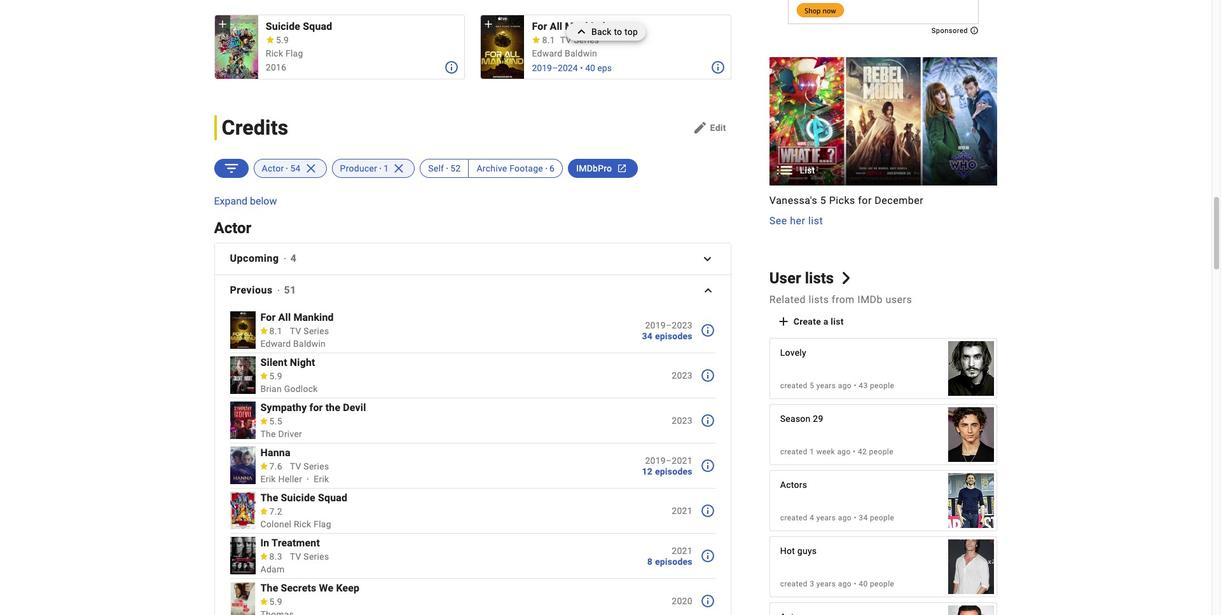 Task type: describe. For each thing, give the bounding box(es) containing it.
expand less image
[[574, 23, 591, 41]]

tv series for 2019–2021 12 episodes
[[290, 462, 329, 472]]

the suicide squad
[[260, 492, 347, 504]]

suicide squad
[[266, 20, 332, 32]]

1 vertical spatial for
[[309, 402, 323, 414]]

5 for years
[[810, 382, 814, 391]]

back to top
[[591, 27, 638, 37]]

ago for lovely
[[838, 382, 852, 391]]

for all mankind for for all mankind button to the top
[[532, 20, 605, 32]]

7.6
[[269, 462, 282, 472]]

tv series for 2019–2023 34 episodes
[[290, 326, 329, 336]]

see her list button
[[769, 214, 823, 229]]

• for actors
[[854, 514, 857, 523]]

5.9 for suicide
[[276, 35, 289, 45]]

group containing vanessa's 5 picks for december
[[769, 57, 998, 229]]

season 29
[[780, 414, 823, 425]]

2019–2024  •  40 eps
[[532, 63, 612, 73]]

guys
[[797, 547, 817, 557]]

0 vertical spatial for
[[858, 194, 872, 207]]

edit image
[[692, 120, 708, 136]]

driver
[[278, 429, 302, 439]]

34 inside 2019–2023 34 episodes
[[642, 331, 653, 342]]

for all mankind for the bottom for all mankind button
[[260, 312, 334, 324]]

2019–2024  •  40 eps button
[[532, 62, 612, 74]]

29
[[813, 414, 823, 425]]

star inline image left 7.2
[[259, 508, 268, 515]]

for for the bottom for all mankind button
[[260, 312, 276, 324]]

actor for actor
[[214, 219, 251, 237]]

more image for secrets
[[700, 594, 715, 609]]

user lists link
[[769, 269, 852, 288]]

2021 8 episodes
[[647, 546, 693, 567]]

star inline image for 8.1
[[532, 36, 541, 43]]

2019–2023
[[645, 320, 693, 331]]

lovely
[[780, 348, 806, 358]]

12
[[642, 467, 653, 477]]

episodes for all
[[655, 331, 693, 342]]

related lists from imdb users
[[769, 294, 912, 306]]

below
[[250, 195, 277, 207]]

see her list
[[769, 215, 823, 227]]

1 horizontal spatial rick
[[294, 520, 311, 530]]

list for see her list
[[808, 215, 823, 227]]

edit
[[710, 123, 726, 133]]

colonel
[[260, 520, 291, 530]]

1 vertical spatial suicide
[[281, 492, 315, 504]]

tv series for 2021 8 episodes
[[290, 552, 329, 562]]

0 vertical spatial flag
[[286, 49, 303, 59]]

8.3
[[269, 552, 282, 562]]

people for lovely
[[870, 382, 894, 391]]

tv left expand less icon
[[560, 35, 572, 45]]

• for lovely
[[854, 382, 857, 391]]

more image for night
[[700, 368, 715, 383]]

adam
[[260, 565, 285, 575]]

imdb
[[858, 294, 883, 306]]

years for lovely
[[816, 382, 836, 391]]

season
[[780, 414, 811, 425]]

1 horizontal spatial 4
[[810, 514, 814, 523]]

created for actors
[[780, 514, 808, 523]]

more image for in treatment
[[700, 549, 715, 564]]

silent
[[260, 357, 287, 369]]

star inline image up the 'brian'
[[259, 373, 268, 380]]

actor 54
[[262, 164, 301, 174]]

ago for hot guys
[[838, 580, 852, 589]]

• inside button
[[580, 63, 583, 73]]

top
[[625, 27, 638, 37]]

vanessa's
[[769, 194, 817, 207]]

user lists
[[769, 269, 834, 287]]

created for lovely
[[780, 382, 808, 391]]

back
[[591, 27, 612, 37]]

8
[[647, 557, 653, 567]]

0 vertical spatial mankind
[[565, 20, 605, 32]]

upcoming
[[230, 253, 279, 265]]

episodes for treatment
[[655, 557, 693, 567]]

lists for related
[[809, 294, 829, 306]]

expand
[[214, 195, 247, 207]]

edit button
[[687, 118, 731, 138]]

in
[[260, 537, 269, 549]]

silent night
[[260, 357, 315, 369]]

1 vertical spatial mankind
[[293, 312, 334, 324]]

actors
[[780, 481, 807, 491]]

picks
[[829, 194, 855, 207]]

2019–2021
[[645, 456, 693, 466]]

all for for all mankind button to the top
[[550, 20, 562, 32]]

vanessa's 5 picks for december link
[[769, 193, 998, 208]]

series for 2021 8 episodes
[[304, 552, 329, 562]]

more image for the suicide squad
[[700, 504, 715, 519]]

list group
[[769, 57, 998, 186]]

eps
[[597, 63, 612, 73]]

chevron right image
[[700, 283, 716, 299]]

2020
[[672, 597, 693, 607]]

created for hot guys
[[780, 580, 808, 589]]

sponsored content section
[[788, 0, 979, 35]]

1 for producer
[[384, 164, 389, 174]]

previous
[[230, 285, 273, 297]]

gabriel byrne, debra winger, irrfan khan, amy ryan, and dane dehaan in in treatment (2008) image
[[230, 538, 255, 575]]

2021 for 2021
[[672, 507, 693, 517]]

actor for actor 54
[[262, 164, 284, 174]]

devil
[[343, 402, 366, 414]]

the for the driver
[[260, 429, 276, 439]]

the suicide squad button
[[260, 492, 642, 504]]

0 horizontal spatial baldwin
[[293, 339, 326, 349]]

night
[[290, 357, 315, 369]]

self 52
[[428, 164, 461, 174]]

expand below
[[214, 195, 277, 207]]

producer
[[340, 164, 377, 174]]

back to top button
[[566, 23, 646, 41]]

0 vertical spatial add image
[[482, 18, 495, 31]]

secrets
[[281, 583, 316, 595]]

footage
[[510, 164, 543, 174]]

in treatment button
[[260, 537, 642, 549]]

henrique zaga image
[[949, 335, 994, 403]]

see
[[769, 215, 787, 227]]

colonel rick flag
[[260, 520, 331, 530]]

hot
[[780, 547, 795, 557]]

sympathy for the devil
[[260, 402, 366, 414]]

52
[[450, 164, 461, 174]]

1 horizontal spatial 34
[[859, 514, 868, 523]]

suicide inside button
[[266, 20, 300, 32]]

silent night button
[[260, 357, 642, 369]]

a
[[823, 317, 828, 327]]

her
[[790, 215, 805, 227]]

create a list button
[[769, 311, 854, 334]]

production art image
[[769, 57, 998, 186]]

daniel di tomasso at the "witches of east end" premier party at comic con image
[[949, 534, 994, 602]]

noomi rapace and joel kinnaman in the secrets we keep (2020) image
[[230, 583, 255, 616]]

erik for erik heller
[[260, 474, 276, 485]]

1 vertical spatial for all mankind button
[[260, 312, 642, 324]]

created 4 years ago • 34 people
[[780, 514, 894, 523]]

star inline image up silent
[[259, 327, 268, 334]]

7.2
[[269, 507, 282, 517]]

sympathy
[[260, 402, 307, 414]]



Task type: locate. For each thing, give the bounding box(es) containing it.
timothée chalamet image
[[949, 401, 994, 469]]

0 horizontal spatial 34
[[642, 331, 653, 342]]

series up night
[[304, 326, 329, 336]]

3 episodes from the top
[[655, 557, 693, 567]]

0 horizontal spatial for
[[309, 402, 323, 414]]

hanna button
[[260, 447, 642, 459]]

1 vertical spatial rick
[[294, 520, 311, 530]]

5.9 up rick flag
[[276, 35, 289, 45]]

1 horizontal spatial for
[[532, 20, 547, 32]]

episodes right 8
[[655, 557, 693, 567]]

2 episodes from the top
[[655, 467, 693, 477]]

for left the
[[309, 402, 323, 414]]

5.9 down 'secrets'
[[269, 597, 282, 607]]

list for create a list
[[831, 317, 844, 327]]

clear image left self
[[389, 160, 407, 178]]

0 vertical spatial suicide
[[266, 20, 300, 32]]

brian
[[260, 384, 282, 394]]

episodes down 2019–2023
[[655, 331, 693, 342]]

group for suicide
[[215, 15, 258, 79]]

clear image left "producer"
[[301, 160, 318, 178]]

star inline image up 2019–2024
[[532, 36, 541, 43]]

1 vertical spatial lists
[[809, 294, 829, 306]]

0 horizontal spatial list
[[808, 215, 823, 227]]

ago for season 29
[[837, 448, 851, 457]]

0 vertical spatial episodes
[[655, 331, 693, 342]]

8.1 up 2019–2024
[[542, 35, 555, 45]]

vanessa's 5 picks for december
[[769, 194, 924, 207]]

5 inside vanessa's 5 picks for december link
[[820, 194, 826, 207]]

created 3 years ago • 40 people
[[780, 580, 894, 589]]

2021 inside 2021 8 episodes
[[672, 546, 693, 556]]

suicide up rick flag
[[266, 20, 300, 32]]

erik down 7.6
[[260, 474, 276, 485]]

0 horizontal spatial 4
[[290, 253, 297, 265]]

8 episodes button
[[647, 557, 693, 567]]

list
[[808, 215, 823, 227], [831, 317, 844, 327]]

1 horizontal spatial for all mankind
[[532, 20, 605, 32]]

51
[[284, 285, 296, 297]]

1 horizontal spatial for all mankind (2019) image
[[481, 15, 524, 79]]

1 vertical spatial for all mankind
[[260, 312, 334, 324]]

years up '29'
[[816, 382, 836, 391]]

group for for
[[481, 15, 524, 79]]

archive footage 6
[[477, 164, 555, 174]]

0 vertical spatial for
[[532, 20, 547, 32]]

the secrets we keep button
[[260, 583, 642, 595]]

years
[[816, 382, 836, 391], [816, 514, 836, 523], [816, 580, 836, 589]]

0 vertical spatial actor
[[262, 164, 284, 174]]

in treatment
[[260, 537, 320, 549]]

chevron right image
[[700, 251, 715, 267]]

years right 3
[[816, 580, 836, 589]]

list right her
[[808, 215, 823, 227]]

for all mankind inside button
[[532, 20, 605, 32]]

baldwin up night
[[293, 339, 326, 349]]

tv for 2019–2021 12 episodes
[[290, 462, 301, 472]]

suicide squad button
[[266, 20, 457, 33]]

tv series
[[560, 35, 599, 45], [290, 326, 329, 336], [290, 462, 329, 472], [290, 552, 329, 562]]

0 horizontal spatial group
[[215, 15, 258, 79]]

the
[[325, 402, 340, 414]]

1 horizontal spatial baldwin
[[565, 49, 597, 59]]

1 horizontal spatial for
[[858, 194, 872, 207]]

create
[[794, 317, 821, 327]]

2 years from the top
[[816, 514, 836, 523]]

lists inside user lists link
[[805, 269, 834, 287]]

40 left eps
[[585, 63, 595, 73]]

2023 for silent night
[[672, 371, 693, 381]]

42
[[858, 448, 867, 457]]

1 vertical spatial 34
[[859, 514, 868, 523]]

for all mankind (2019) image for tv series
[[481, 15, 524, 79]]

1 2023 from the top
[[672, 371, 693, 381]]

0 horizontal spatial for all mankind (2019) image
[[230, 312, 255, 349]]

squad up "colonel rick flag"
[[318, 492, 347, 504]]

1 horizontal spatial actor
[[262, 164, 284, 174]]

rick up treatment
[[294, 520, 311, 530]]

5 up '29'
[[810, 382, 814, 391]]

4 created from the top
[[780, 580, 808, 589]]

2 more image from the top
[[700, 368, 715, 383]]

the down 5.5
[[260, 429, 276, 439]]

1 vertical spatial star inline image
[[259, 598, 268, 605]]

0 vertical spatial list
[[808, 215, 823, 227]]

for all mankind (2019) image
[[481, 15, 524, 79], [230, 312, 255, 349]]

• for hot guys
[[854, 580, 857, 589]]

week
[[816, 448, 835, 457]]

2 vertical spatial years
[[816, 580, 836, 589]]

0 horizontal spatial 40
[[585, 63, 595, 73]]

people
[[870, 382, 894, 391], [869, 448, 894, 457], [870, 514, 894, 523], [870, 580, 894, 589]]

created 5 years ago • 43 people
[[780, 382, 894, 391]]

tv series up the heller
[[290, 462, 329, 472]]

0 vertical spatial edward baldwin
[[532, 49, 597, 59]]

flag down the suicide squad
[[314, 520, 331, 530]]

for for for all mankind button to the top
[[532, 20, 547, 32]]

for all mankind (2019) image down previous
[[230, 312, 255, 349]]

tv series up night
[[290, 326, 329, 336]]

more image for sympathy for the devil
[[700, 413, 715, 429]]

to
[[614, 27, 622, 37]]

edward for the bottom for all mankind button
[[260, 339, 291, 349]]

1 horizontal spatial edward
[[532, 49, 562, 59]]

2 2021 from the top
[[672, 546, 693, 556]]

1 episodes from the top
[[655, 331, 693, 342]]

tv up night
[[290, 326, 301, 336]]

0 horizontal spatial for all mankind
[[260, 312, 334, 324]]

1 horizontal spatial erik
[[314, 474, 329, 485]]

1 vertical spatial edward baldwin
[[260, 339, 326, 349]]

40 right 3
[[859, 580, 868, 589]]

1 2021 from the top
[[672, 507, 693, 517]]

3 years from the top
[[816, 580, 836, 589]]

created for season 29
[[780, 448, 808, 457]]

0 vertical spatial rick
[[266, 49, 283, 59]]

star inline image up rick flag
[[266, 36, 275, 43]]

more image
[[700, 323, 715, 338], [700, 368, 715, 383], [700, 458, 715, 474], [700, 594, 715, 609]]

treatment
[[272, 537, 320, 549]]

1 vertical spatial 40
[[859, 580, 868, 589]]

esme creed-miles and adam bessa in hanna (2019) image
[[230, 447, 255, 485]]

episodes inside 2021 8 episodes
[[655, 557, 693, 567]]

0 vertical spatial baldwin
[[565, 49, 597, 59]]

edward baldwin for star inline icon on top of silent
[[260, 339, 326, 349]]

list
[[800, 165, 815, 175]]

launch image
[[612, 160, 630, 178]]

0 vertical spatial for all mankind (2019) image
[[481, 15, 524, 79]]

the driver
[[260, 429, 302, 439]]

all for the bottom for all mankind button
[[278, 312, 291, 324]]

edward baldwin for star inline image corresponding to 8.1
[[532, 49, 597, 59]]

clear image
[[301, 160, 318, 178], [389, 160, 407, 178]]

mankind
[[565, 20, 605, 32], [293, 312, 334, 324]]

0 vertical spatial all
[[550, 20, 562, 32]]

lists for user
[[805, 269, 834, 287]]

2021 for 2021 8 episodes
[[672, 546, 693, 556]]

sponsored
[[932, 27, 970, 35]]

years for actors
[[816, 514, 836, 523]]

2 clear image from the left
[[389, 160, 407, 178]]

1 vertical spatial episodes
[[655, 467, 693, 477]]

2023 for sympathy for the devil
[[672, 416, 693, 426]]

star inline image right noomi rapace and joel kinnaman in the secrets we keep (2020) image on the bottom left of the page
[[259, 598, 268, 605]]

1 right "producer"
[[384, 164, 389, 174]]

0 horizontal spatial for
[[260, 312, 276, 324]]

tom hiddleston at an event for loki (2021) image
[[949, 468, 994, 535]]

for
[[858, 194, 872, 207], [309, 402, 323, 414]]

2 vertical spatial 5.9
[[269, 597, 282, 607]]

people for hot guys
[[870, 580, 894, 589]]

1 vertical spatial squad
[[318, 492, 347, 504]]

0 horizontal spatial all
[[278, 312, 291, 324]]

star inline image left 7.6
[[259, 463, 268, 470]]

lists
[[805, 269, 834, 287], [809, 294, 829, 306]]

2023 down 34 episodes button
[[672, 371, 693, 381]]

3 more image from the top
[[700, 458, 715, 474]]

imdbpro button
[[568, 159, 638, 178]]

1 horizontal spatial 8.1
[[542, 35, 555, 45]]

5.9 up the 'brian'
[[269, 371, 282, 382]]

2 vertical spatial the
[[260, 583, 278, 595]]

related
[[769, 294, 806, 306]]

years up guys
[[816, 514, 836, 523]]

actor down expand
[[214, 219, 251, 237]]

tv for 2019–2023 34 episodes
[[290, 326, 301, 336]]

star inline image
[[266, 36, 275, 43], [259, 327, 268, 334], [259, 373, 268, 380], [259, 418, 268, 425], [259, 463, 268, 470], [259, 508, 268, 515], [259, 553, 268, 560]]

erik up the suicide squad
[[314, 474, 329, 485]]

for
[[532, 20, 547, 32], [260, 312, 276, 324]]

1 horizontal spatial mankind
[[565, 20, 605, 32]]

0 horizontal spatial actor
[[214, 219, 251, 237]]

created left the week
[[780, 448, 808, 457]]

chevron right inline image
[[840, 273, 852, 285]]

producer 1
[[340, 164, 389, 174]]

created down lovely on the bottom right of the page
[[780, 382, 808, 391]]

0 vertical spatial the
[[260, 429, 276, 439]]

1 vertical spatial for
[[260, 312, 276, 324]]

star inline image
[[532, 36, 541, 43], [259, 598, 268, 605]]

1 horizontal spatial all
[[550, 20, 562, 32]]

erik
[[260, 474, 276, 485], [314, 474, 329, 485]]

add image inside create a list button
[[776, 315, 791, 330]]

1 vertical spatial 4
[[810, 514, 814, 523]]

the up 7.2
[[260, 492, 278, 504]]

1 left the week
[[810, 448, 814, 457]]

2019–2023 34 episodes
[[642, 320, 693, 342]]

0 horizontal spatial star inline image
[[259, 598, 268, 605]]

12 episodes button
[[642, 467, 693, 477]]

1 horizontal spatial 1
[[810, 448, 814, 457]]

squad inside button
[[303, 20, 332, 32]]

2 horizontal spatial group
[[769, 57, 998, 229]]

keep
[[336, 583, 360, 595]]

series up the suicide squad
[[304, 462, 329, 472]]

5.5
[[269, 417, 282, 427]]

for right picks
[[858, 194, 872, 207]]

0 horizontal spatial mankind
[[293, 312, 334, 324]]

4 up guys
[[810, 514, 814, 523]]

series for 2019–2021 12 episodes
[[304, 462, 329, 472]]

actor left 54
[[262, 164, 284, 174]]

1 created from the top
[[780, 382, 808, 391]]

5 left picks
[[820, 194, 826, 207]]

sympathy for the devil button
[[260, 402, 642, 414]]

series down treatment
[[304, 552, 329, 562]]

1 vertical spatial 2023
[[672, 416, 693, 426]]

lists up create a list
[[809, 294, 829, 306]]

2 vertical spatial episodes
[[655, 557, 693, 567]]

tv for 2021 8 episodes
[[290, 552, 301, 562]]

1 vertical spatial 8.1
[[269, 326, 282, 336]]

for down previous
[[260, 312, 276, 324]]

1 for created
[[810, 448, 814, 457]]

created down actors
[[780, 514, 808, 523]]

5
[[820, 194, 826, 207], [810, 382, 814, 391]]

1 horizontal spatial group
[[481, 15, 524, 79]]

all inside button
[[550, 20, 562, 32]]

2021 up 8 episodes button
[[672, 546, 693, 556]]

2 erik from the left
[[314, 474, 329, 485]]

1 vertical spatial the
[[260, 492, 278, 504]]

0 horizontal spatial rick
[[266, 49, 283, 59]]

all down '51'
[[278, 312, 291, 324]]

3 the from the top
[[260, 583, 278, 595]]

for inside button
[[532, 20, 547, 32]]

hot guys
[[780, 547, 817, 557]]

0 vertical spatial 1
[[384, 164, 389, 174]]

years for hot guys
[[816, 580, 836, 589]]

group
[[215, 15, 258, 79], [481, 15, 524, 79], [769, 57, 998, 229]]

archive
[[477, 164, 507, 174]]

1 horizontal spatial 5
[[820, 194, 826, 207]]

add image
[[482, 18, 495, 31], [776, 315, 791, 330]]

december
[[875, 194, 924, 207]]

for all mankind button
[[532, 20, 723, 33], [260, 312, 642, 324]]

the down adam at the bottom of the page
[[260, 583, 278, 595]]

2 the from the top
[[260, 492, 278, 504]]

joel kinnaman in silent night (2023) image
[[230, 357, 255, 395]]

godlock
[[284, 384, 318, 394]]

1 horizontal spatial clear image
[[389, 160, 407, 178]]

0 vertical spatial 5
[[820, 194, 826, 207]]

1 vertical spatial 5
[[810, 382, 814, 391]]

list link
[[769, 57, 998, 186]]

episodes inside 2019–2023 34 episodes
[[655, 331, 693, 342]]

rick
[[266, 49, 283, 59], [294, 520, 311, 530]]

list right a
[[831, 317, 844, 327]]

0 horizontal spatial 5
[[810, 382, 814, 391]]

suicide down the heller
[[281, 492, 315, 504]]

tv down treatment
[[290, 552, 301, 562]]

1 vertical spatial all
[[278, 312, 291, 324]]

1 horizontal spatial list
[[831, 317, 844, 327]]

clear image for 1
[[389, 160, 407, 178]]

1 vertical spatial flag
[[314, 520, 331, 530]]

sylvester stallone, steve agee, idris elba, john cena, joel kinnaman, david dastmalchian, margot robbie, and daniela melchior in the suicide squad (2021) image
[[230, 492, 255, 530]]

1 horizontal spatial add image
[[776, 315, 791, 330]]

list inside 'group'
[[808, 215, 823, 227]]

5.9 for silent
[[269, 371, 282, 382]]

0 horizontal spatial 8.1
[[269, 326, 282, 336]]

credits
[[222, 116, 288, 140]]

0 horizontal spatial 1
[[384, 164, 389, 174]]

1 vertical spatial 2021
[[672, 546, 693, 556]]

tv series up 2019–2024  •  40 eps button
[[560, 35, 599, 45]]

imdbpro
[[576, 164, 612, 174]]

edward baldwin up silent night
[[260, 339, 326, 349]]

baldwin up '2019–2024  •  40 eps'
[[565, 49, 597, 59]]

2023 up 2019–2021 at right bottom
[[672, 416, 693, 426]]

2 2023 from the top
[[672, 416, 693, 426]]

the for the secrets we keep
[[260, 583, 278, 595]]

for all mankind up 2019–2024  •  40 eps button
[[532, 20, 605, 32]]

squad up rick flag
[[303, 20, 332, 32]]

1 vertical spatial actor
[[214, 219, 251, 237]]

34 episodes button
[[642, 331, 693, 342]]

1 vertical spatial list
[[831, 317, 844, 327]]

0 vertical spatial 4
[[290, 253, 297, 265]]

1 erik from the left
[[260, 474, 276, 485]]

series for 2019–2023 34 episodes
[[304, 326, 329, 336]]

40 inside button
[[585, 63, 595, 73]]

5.9 for the
[[269, 597, 282, 607]]

ago for actors
[[838, 514, 852, 523]]

1 vertical spatial years
[[816, 514, 836, 523]]

expand below button
[[214, 194, 277, 209]]

edward up 2019–2024
[[532, 49, 562, 59]]

0 vertical spatial 34
[[642, 331, 653, 342]]

1 clear image from the left
[[301, 160, 318, 178]]

1 vertical spatial 5.9
[[269, 371, 282, 382]]

tv
[[560, 35, 572, 45], [290, 326, 301, 336], [290, 462, 301, 472], [290, 552, 301, 562]]

•
[[580, 63, 583, 73], [854, 382, 857, 391], [853, 448, 856, 457], [854, 514, 857, 523], [854, 580, 857, 589]]

mankind left to
[[565, 20, 605, 32]]

for all mankind (2019) image for 2023
[[230, 312, 255, 349]]

4 more image from the top
[[700, 594, 715, 609]]

flag
[[286, 49, 303, 59], [314, 520, 331, 530]]

actor
[[262, 164, 284, 174], [214, 219, 251, 237]]

rick up 2016
[[266, 49, 283, 59]]

40
[[585, 63, 595, 73], [859, 580, 868, 589]]

episodes down 2019–2021 at right bottom
[[655, 467, 693, 477]]

for all mankind (2019) image left 2019–2024
[[481, 15, 524, 79]]

for all mankind down '51'
[[260, 312, 334, 324]]

erik for erik
[[314, 474, 329, 485]]

edward for for all mankind button to the top
[[532, 49, 562, 59]]

edward up silent
[[260, 339, 291, 349]]

1 more image from the top
[[700, 323, 715, 338]]

0 vertical spatial lists
[[805, 269, 834, 287]]

0 vertical spatial 40
[[585, 63, 595, 73]]

2 created from the top
[[780, 448, 808, 457]]

for left expand less icon
[[532, 20, 547, 32]]

nicolas cage and joel kinnaman in sympathy for the devil (2023) image
[[230, 402, 255, 440]]

star inline image left 5.5
[[259, 418, 268, 425]]

series up 2019–2024  •  40 eps button
[[574, 35, 599, 45]]

all
[[550, 20, 562, 32], [278, 312, 291, 324]]

flag up 2016
[[286, 49, 303, 59]]

mankind down '51'
[[293, 312, 334, 324]]

1 the from the top
[[260, 429, 276, 439]]

create a list
[[794, 317, 844, 327]]

more image
[[444, 60, 459, 75], [710, 60, 726, 75], [700, 413, 715, 429], [700, 504, 715, 519], [700, 549, 715, 564]]

0 horizontal spatial erik
[[260, 474, 276, 485]]

2019–2024
[[532, 63, 578, 73]]

1 vertical spatial baldwin
[[293, 339, 326, 349]]

5 for picks
[[820, 194, 826, 207]]

0 horizontal spatial edward baldwin
[[260, 339, 326, 349]]

star inline image for 5.9
[[259, 598, 268, 605]]

1 horizontal spatial edward baldwin
[[532, 49, 597, 59]]

4 up '51'
[[290, 253, 297, 265]]

the for the suicide squad
[[260, 492, 278, 504]]

1 horizontal spatial star inline image
[[532, 36, 541, 43]]

all left expand less icon
[[550, 20, 562, 32]]

1 horizontal spatial flag
[[314, 520, 331, 530]]

erik heller
[[260, 474, 302, 485]]

heller
[[278, 474, 302, 485]]

1 horizontal spatial 40
[[859, 580, 868, 589]]

1 vertical spatial edward
[[260, 339, 291, 349]]

sort by image
[[222, 160, 240, 178]]

8.1 up silent
[[269, 326, 282, 336]]

edward baldwin up '2019–2024  •  40 eps'
[[532, 49, 597, 59]]

episodes inside 2019–2021 12 episodes
[[655, 467, 693, 477]]

users
[[886, 294, 912, 306]]

lists left chevron right inline image
[[805, 269, 834, 287]]

clear image for 54
[[301, 160, 318, 178]]

add image
[[216, 18, 229, 31]]

• for season 29
[[853, 448, 856, 457]]

people for actors
[[870, 514, 894, 523]]

baldwin
[[565, 49, 597, 59], [293, 339, 326, 349]]

the secrets we keep
[[260, 583, 360, 595]]

tv series down treatment
[[290, 552, 329, 562]]

tv up the heller
[[290, 462, 301, 472]]

episodes
[[655, 331, 693, 342], [655, 467, 693, 477], [655, 557, 693, 567]]

0 vertical spatial squad
[[303, 20, 332, 32]]

hanna
[[260, 447, 290, 459]]

2021 down 12 episodes button
[[672, 507, 693, 517]]

rick flag
[[266, 49, 303, 59]]

3 created from the top
[[780, 514, 808, 523]]

star inline image left 8.3
[[259, 553, 268, 560]]

created left 3
[[780, 580, 808, 589]]

we
[[319, 583, 333, 595]]

created 1 week ago • 42 people
[[780, 448, 894, 457]]

people for season 29
[[869, 448, 894, 457]]

0 vertical spatial 8.1
[[542, 35, 555, 45]]

1 years from the top
[[816, 382, 836, 391]]

suicide
[[266, 20, 300, 32], [281, 492, 315, 504]]

0 vertical spatial for all mankind button
[[532, 20, 723, 33]]

0 horizontal spatial clear image
[[301, 160, 318, 178]]

will smith, jared leto, adewale akinnuoye-agbaje, adam beach, viola davis, jay hernandez, joel kinnaman, jai courtney, margot robbie, cara delevingne, and karen fukuhara in suicide squad (2016) image
[[215, 15, 258, 79]]

more image for all
[[700, 323, 715, 338]]



Task type: vqa. For each thing, say whether or not it's contained in the screenshot.
fifth options from left
no



